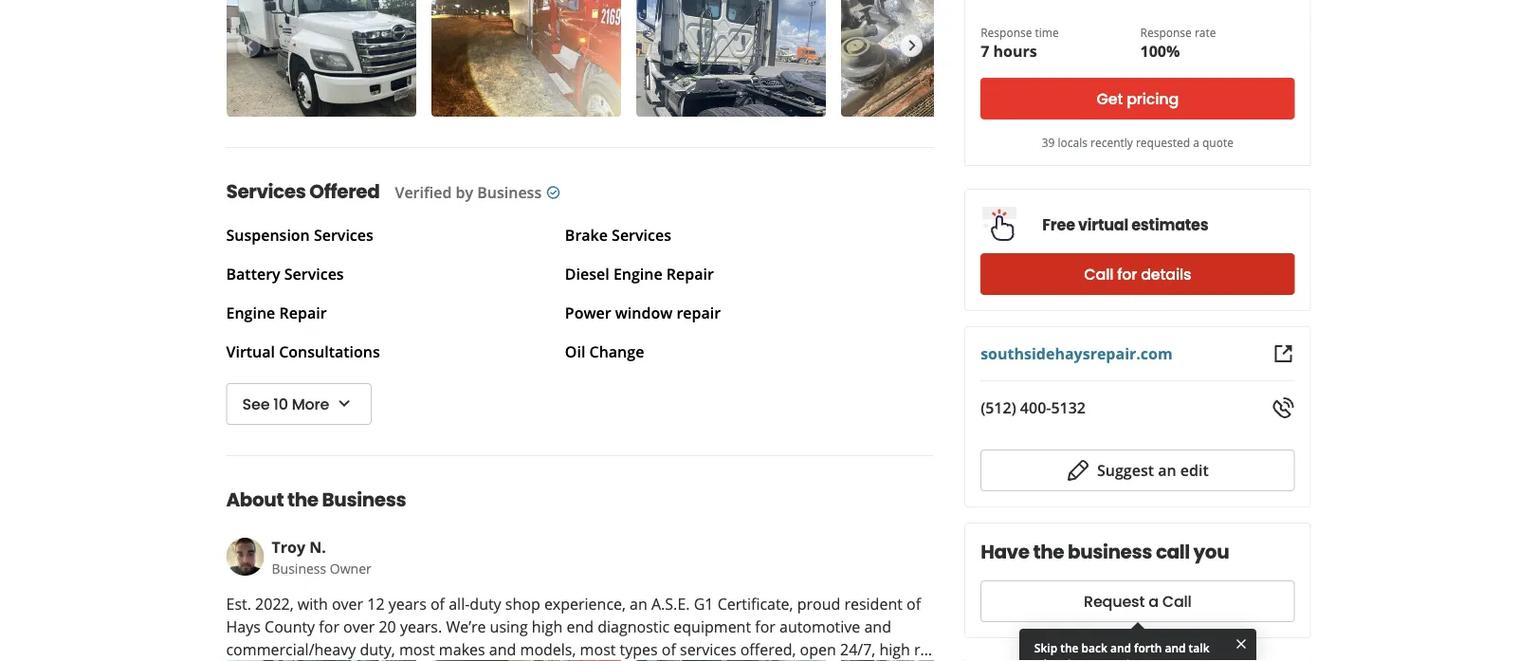 Task type: locate. For each thing, give the bounding box(es) containing it.
suggest an edit
[[1098, 460, 1209, 480]]

high left r
[[880, 640, 911, 660]]

2 response from the left
[[1141, 24, 1192, 40]]

and
[[865, 617, 892, 638], [489, 640, 516, 660], [1111, 640, 1132, 656], [1165, 640, 1186, 656]]

0 horizontal spatial an
[[630, 594, 648, 615]]

business for n.
[[272, 560, 327, 578]]

0 horizontal spatial repair
[[279, 303, 327, 323]]

1 horizontal spatial an
[[1158, 460, 1177, 480]]

business inside services offered element
[[477, 183, 542, 203]]

most
[[399, 640, 435, 660], [580, 640, 616, 660]]

0 vertical spatial high
[[532, 617, 563, 638]]

g1
[[694, 594, 714, 615]]

for up offered,
[[755, 617, 776, 638]]

1 vertical spatial engine
[[226, 303, 275, 323]]

business
[[1068, 539, 1153, 565]]

oil
[[565, 342, 586, 362]]

response inside response rate 100%
[[1141, 24, 1192, 40]]

1 vertical spatial high
[[880, 640, 911, 660]]

2 horizontal spatial of
[[907, 594, 921, 615]]

an inside suggest an edit button
[[1158, 460, 1177, 480]]

and down resident
[[865, 617, 892, 638]]

a right request
[[1149, 591, 1159, 612]]

of right resident
[[907, 594, 921, 615]]

suspension
[[226, 225, 310, 246]]

for left details at the right of the page
[[1118, 264, 1138, 285]]

the right about
[[287, 487, 318, 514]]

over left 12
[[332, 594, 363, 615]]

of
[[431, 594, 445, 615], [907, 594, 921, 615], [662, 640, 676, 660]]

get pricing
[[1097, 88, 1179, 110]]

repair up virtual consultations link
[[279, 303, 327, 323]]

offered,
[[741, 640, 796, 660]]

engine
[[614, 264, 663, 285], [226, 303, 275, 323]]

edit
[[1181, 460, 1209, 480]]

0 horizontal spatial of
[[431, 594, 445, 615]]

engine repair
[[226, 303, 327, 323]]

1 photo of south side hays repair - buda, tx, us. image from the left
[[226, 0, 416, 117]]

response for 100%
[[1141, 24, 1192, 40]]

repair
[[677, 303, 721, 323]]

an up diagnostic
[[630, 594, 648, 615]]

2 vertical spatial business
[[272, 560, 327, 578]]

39
[[1042, 134, 1055, 150]]

0 vertical spatial an
[[1158, 460, 1177, 480]]

an
[[1158, 460, 1177, 480], [630, 594, 648, 615]]

5132
[[1052, 397, 1086, 418]]

for
[[1118, 264, 1138, 285], [319, 617, 340, 638], [755, 617, 776, 638]]

services offered
[[226, 179, 380, 205]]

1 horizontal spatial call
[[1163, 591, 1192, 612]]

duty,
[[360, 640, 395, 660]]

skip the back and forth and talk when it's convenient
[[1035, 640, 1210, 661]]

1 vertical spatial the
[[1034, 539, 1065, 565]]

services up diesel engine repair at the top left of the page
[[612, 225, 672, 246]]

response inside response time 7 hours
[[981, 24, 1033, 40]]

0 vertical spatial over
[[332, 594, 363, 615]]

request
[[1084, 591, 1145, 612]]

response up 100%
[[1141, 24, 1192, 40]]

2 vertical spatial the
[[1061, 640, 1079, 656]]

24 pencil v2 image
[[1067, 459, 1090, 482]]

makes
[[439, 640, 485, 660]]

verified by business
[[395, 183, 542, 203]]

the for about
[[287, 487, 318, 514]]

1 horizontal spatial response
[[1141, 24, 1192, 40]]

the for skip
[[1061, 640, 1079, 656]]

troy n. business owner
[[272, 537, 372, 578]]

models,
[[520, 640, 576, 660]]

response up hours
[[981, 24, 1033, 40]]

suggest
[[1098, 460, 1155, 480]]

next image
[[901, 35, 922, 57]]

0 horizontal spatial engine
[[226, 303, 275, 323]]

call
[[1085, 264, 1114, 285], [1163, 591, 1192, 612]]

oil change link
[[565, 342, 644, 362]]

response rate 100%
[[1141, 24, 1217, 61]]

of left all-
[[431, 594, 445, 615]]

of right types
[[662, 640, 676, 660]]

over
[[332, 594, 363, 615], [344, 617, 375, 638]]

0 horizontal spatial photo of south side hays repair - buda, tx, us. image
[[226, 0, 416, 117]]

0 vertical spatial repair
[[667, 264, 714, 285]]

certificate,
[[718, 594, 794, 615]]

all-
[[449, 594, 470, 615]]

1 horizontal spatial for
[[755, 617, 776, 638]]

0 vertical spatial engine
[[614, 264, 663, 285]]

services down offered
[[314, 225, 374, 246]]

the right skip
[[1061, 640, 1079, 656]]

by
[[456, 183, 473, 203]]

repair
[[667, 264, 714, 285], [279, 303, 327, 323]]

100%
[[1141, 41, 1180, 61]]

high up models, at the left of the page
[[532, 617, 563, 638]]

est.
[[226, 594, 251, 615]]

battery services link
[[226, 264, 344, 285]]

most down end
[[580, 640, 616, 660]]

engine up virtual
[[226, 303, 275, 323]]

diesel engine repair link
[[565, 264, 714, 285]]

1 vertical spatial an
[[630, 594, 648, 615]]

business
[[477, 183, 542, 203], [322, 487, 406, 514], [272, 560, 327, 578]]

services up suspension
[[226, 179, 306, 205]]

call down virtual
[[1085, 264, 1114, 285]]

1 vertical spatial business
[[322, 487, 406, 514]]

0 horizontal spatial most
[[399, 640, 435, 660]]

details
[[1141, 264, 1192, 285]]

experience,
[[544, 594, 626, 615]]

the inside skip the back and forth and talk when it's convenient
[[1061, 640, 1079, 656]]

0 vertical spatial the
[[287, 487, 318, 514]]

r
[[914, 640, 921, 660]]

the
[[287, 487, 318, 514], [1034, 539, 1065, 565], [1061, 640, 1079, 656]]

0 horizontal spatial a
[[1149, 591, 1159, 612]]

1 horizontal spatial photo of south side hays repair - buda, tx, us. image
[[431, 0, 621, 117]]

services for brake services
[[612, 225, 672, 246]]

proud
[[797, 594, 841, 615]]

0 horizontal spatial call
[[1085, 264, 1114, 285]]

(512)
[[981, 397, 1017, 418]]

2 horizontal spatial for
[[1118, 264, 1138, 285]]

business up the n.
[[322, 487, 406, 514]]

n.
[[309, 537, 326, 558]]

call down call
[[1163, 591, 1192, 612]]

the for have
[[1034, 539, 1065, 565]]

repair up repair
[[667, 264, 714, 285]]

oil change
[[565, 342, 644, 362]]

1 vertical spatial call
[[1163, 591, 1192, 612]]

1 vertical spatial repair
[[279, 303, 327, 323]]

business left "16 checkmark badged v2" image
[[477, 183, 542, 203]]

1 most from the left
[[399, 640, 435, 660]]

southsidehaysrepair.com
[[981, 343, 1173, 364]]

troy
[[272, 537, 306, 558]]

photo of south side hays repair - buda, tx, us. image
[[226, 0, 416, 117], [431, 0, 621, 117]]

the right have
[[1034, 539, 1065, 565]]

close image
[[1234, 635, 1249, 652]]

have the business call you
[[981, 539, 1230, 565]]

previous image
[[238, 35, 259, 57]]

business inside troy n. business owner
[[272, 560, 327, 578]]

suggest an edit button
[[981, 450, 1295, 491]]

with
[[298, 594, 328, 615]]

0 vertical spatial a
[[1194, 134, 1200, 150]]

we're
[[446, 617, 486, 638]]

years
[[389, 594, 427, 615]]

0 horizontal spatial for
[[319, 617, 340, 638]]

business down troy
[[272, 560, 327, 578]]

power window repair
[[565, 303, 721, 323]]

0 horizontal spatial response
[[981, 24, 1033, 40]]

an left edit
[[1158, 460, 1177, 480]]

engine up power window repair
[[614, 264, 663, 285]]

request a call
[[1084, 591, 1192, 612]]

1 response from the left
[[981, 24, 1033, 40]]

call
[[1156, 539, 1190, 565]]

high
[[532, 617, 563, 638], [880, 640, 911, 660]]

services down suspension services
[[284, 264, 344, 285]]

400-
[[1021, 397, 1052, 418]]

most down years.
[[399, 640, 435, 660]]

brake services link
[[565, 225, 672, 246]]

quote
[[1203, 134, 1234, 150]]

1 horizontal spatial repair
[[667, 264, 714, 285]]

20
[[379, 617, 396, 638]]

and down using
[[489, 640, 516, 660]]

services
[[226, 179, 306, 205], [314, 225, 374, 246], [612, 225, 672, 246], [284, 264, 344, 285]]

types
[[620, 640, 658, 660]]

0 vertical spatial call
[[1085, 264, 1114, 285]]

call inside button
[[1163, 591, 1192, 612]]

and right back
[[1111, 640, 1132, 656]]

estimates
[[1132, 214, 1209, 236]]

consultations
[[279, 342, 380, 362]]

over down 12
[[344, 617, 375, 638]]

0 vertical spatial business
[[477, 183, 542, 203]]

1 vertical spatial a
[[1149, 591, 1159, 612]]

photo of south side hays repair - buda, tx, us. call for service availability - (512) 400-5132.  we service commercial diesel engines and most makes and models of the cars you drive! image
[[636, 0, 826, 117]]

a left quote
[[1194, 134, 1200, 150]]

for down with
[[319, 617, 340, 638]]

1 horizontal spatial most
[[580, 640, 616, 660]]



Task type: vqa. For each thing, say whether or not it's contained in the screenshot.
address, neighborhood, city, state or zip field
no



Task type: describe. For each thing, give the bounding box(es) containing it.
southsidehaysrepair.com link
[[981, 343, 1173, 364]]

verified
[[395, 183, 452, 203]]

about the business
[[226, 487, 406, 514]]

16 checkmark badged v2 image
[[546, 186, 561, 201]]

locals
[[1058, 134, 1088, 150]]

business for by
[[477, 183, 542, 203]]

and left talk
[[1165, 640, 1186, 656]]

2 most from the left
[[580, 640, 616, 660]]

(512) 400-5132
[[981, 397, 1086, 418]]

change
[[590, 342, 644, 362]]

rate
[[1195, 24, 1217, 40]]

24 external link v2 image
[[1273, 342, 1295, 365]]

resident
[[845, 594, 903, 615]]

see
[[242, 394, 270, 415]]

power window repair link
[[565, 303, 721, 323]]

you
[[1194, 539, 1230, 565]]

when
[[1035, 656, 1065, 661]]

2 photo of south side hays repair - buda, tx, us. image from the left
[[431, 0, 621, 117]]

hays
[[226, 617, 261, 638]]

1 vertical spatial over
[[344, 617, 375, 638]]

services for suspension services
[[314, 225, 374, 246]]

diesel engine repair
[[565, 264, 714, 285]]

1 horizontal spatial high
[[880, 640, 911, 660]]

pricing
[[1127, 88, 1179, 110]]

see 10 more button
[[226, 384, 372, 425]]

have
[[981, 539, 1030, 565]]

shop
[[505, 594, 540, 615]]

skip
[[1035, 640, 1058, 656]]

1 horizontal spatial of
[[662, 640, 676, 660]]

get pricing button
[[981, 78, 1295, 120]]

for inside "button"
[[1118, 264, 1138, 285]]

back
[[1082, 640, 1108, 656]]

power
[[565, 303, 612, 323]]

services
[[680, 640, 737, 660]]

offered
[[310, 179, 380, 205]]

virtual
[[1079, 214, 1129, 236]]

39 locals recently requested a quote
[[1042, 134, 1234, 150]]

about the business element
[[196, 456, 942, 661]]

talk
[[1189, 640, 1210, 656]]

an inside est. 2022, with over 12 years of all-duty shop experience, an a.s.e. g1 certificate, proud resident of hays county for over 20 years.  we're using high end diagnostic equipment for automotive and commercial/heavy duty, most makes and models, most types of services offered, open 24/7, high r …
[[630, 594, 648, 615]]

battery services
[[226, 264, 344, 285]]

owner
[[330, 560, 372, 578]]

get
[[1097, 88, 1123, 110]]

years.
[[400, 617, 442, 638]]

est. 2022, with over 12 years of all-duty shop experience, an a.s.e. g1 certificate, proud resident of hays county for over 20 years.  we're using high end diagnostic equipment for automotive and commercial/heavy duty, most makes and models, most types of services offered, open 24/7, high r …
[[226, 594, 933, 660]]

see 10 more
[[242, 394, 329, 415]]

open
[[800, 640, 837, 660]]

call for details button
[[981, 253, 1295, 295]]

requested
[[1136, 134, 1191, 150]]

more
[[292, 394, 329, 415]]

request a call button
[[981, 581, 1295, 622]]

services for battery services
[[284, 264, 344, 285]]

call for details
[[1085, 264, 1192, 285]]

time
[[1036, 24, 1059, 40]]

virtual
[[226, 342, 275, 362]]

suspension services link
[[226, 225, 374, 246]]

battery
[[226, 264, 280, 285]]

0 horizontal spatial high
[[532, 617, 563, 638]]

12
[[367, 594, 385, 615]]

response for 7
[[981, 24, 1033, 40]]

call inside "button"
[[1085, 264, 1114, 285]]

free virtual estimates
[[1043, 214, 1209, 236]]

services offered element
[[196, 148, 935, 425]]

end
[[567, 617, 594, 638]]

10
[[273, 394, 288, 415]]

automotive
[[780, 617, 861, 638]]

virtual consultations link
[[226, 342, 380, 362]]

24 phone v2 image
[[1273, 397, 1295, 419]]

1 horizontal spatial a
[[1194, 134, 1200, 150]]

a inside button
[[1149, 591, 1159, 612]]

2022,
[[255, 594, 294, 615]]

about
[[226, 487, 284, 514]]

business for the
[[322, 487, 406, 514]]

24/7,
[[840, 640, 876, 660]]

free
[[1043, 214, 1076, 236]]

convenient
[[1087, 656, 1148, 661]]

it's
[[1068, 656, 1084, 661]]

7
[[981, 41, 990, 61]]

using
[[490, 617, 528, 638]]

a.s.e.
[[652, 594, 690, 615]]

diagnostic
[[598, 617, 670, 638]]

photo of troy n. image
[[226, 538, 264, 576]]

forth
[[1135, 640, 1162, 656]]

24 chevron down v2 image
[[333, 393, 356, 415]]

engine repair link
[[226, 303, 327, 323]]

response time 7 hours
[[981, 24, 1059, 61]]

window
[[615, 303, 673, 323]]

commercial/heavy
[[226, 640, 356, 660]]

county
[[265, 617, 315, 638]]

suspension services
[[226, 225, 374, 246]]

1 horizontal spatial engine
[[614, 264, 663, 285]]

virtual consultations
[[226, 342, 380, 362]]

brake services
[[565, 225, 672, 246]]

equipment
[[674, 617, 751, 638]]



